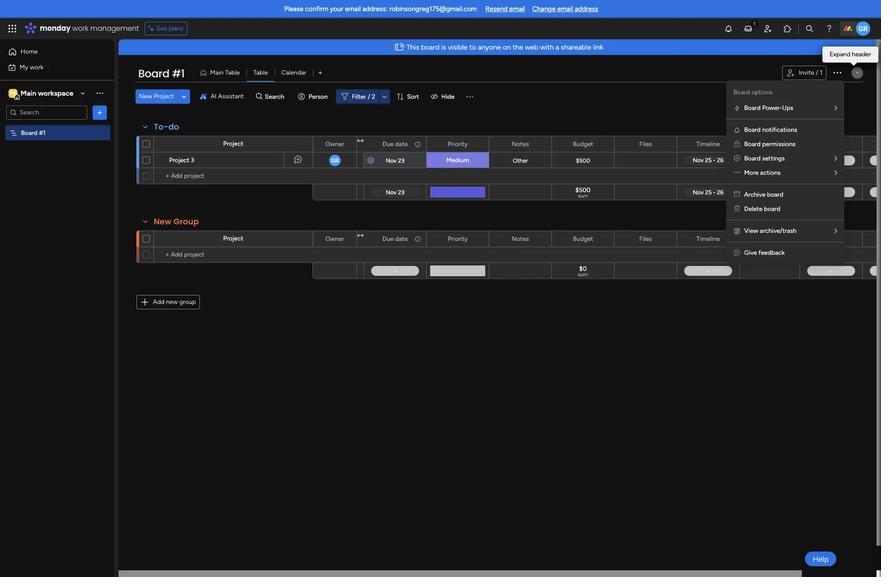 Task type: vqa. For each thing, say whether or not it's contained in the screenshot.
WHEN on the left top of page
no



Task type: describe. For each thing, give the bounding box(es) containing it.
hide
[[441, 93, 455, 100]]

/ for 1
[[816, 69, 818, 76]]

to
[[469, 43, 476, 51]]

anyone
[[478, 43, 501, 51]]

main table button
[[196, 66, 247, 80]]

ago
[[791, 157, 801, 164]]

expand header
[[830, 51, 871, 58]]

angle down image
[[182, 93, 186, 100]]

2 last from the top
[[751, 235, 763, 243]]

timeline 1 for second timeline 1 field from the bottom of the page
[[818, 140, 845, 148]]

add new group button
[[136, 295, 200, 310]]

ai assistant
[[211, 93, 244, 100]]

updated for first last updated field
[[765, 140, 788, 148]]

$500 for $500 sum
[[575, 187, 591, 194]]

assistant
[[218, 93, 244, 100]]

workspace
[[38, 89, 73, 97]]

board for archive
[[767, 191, 783, 199]]

this  board is visible to anyone on the web with a shareable link
[[407, 43, 603, 51]]

help
[[813, 555, 829, 564]]

group
[[174, 216, 199, 227]]

workspace image
[[8, 88, 17, 98]]

list arrow image
[[835, 170, 837, 176]]

Board #1 field
[[136, 66, 187, 81]]

v2 user feedback image
[[734, 249, 740, 257]]

1 image
[[751, 18, 759, 28]]

see plans button
[[144, 22, 187, 35]]

animation image
[[392, 40, 407, 55]]

more dots image
[[734, 169, 740, 177]]

monday work management
[[40, 23, 139, 34]]

19
[[762, 157, 767, 164]]

add new group
[[153, 298, 196, 306]]

board settings
[[744, 155, 785, 162]]

board inside list box
[[21, 129, 37, 137]]

1 for second timeline 1 field from the bottom of the page
[[842, 140, 845, 148]]

add
[[153, 298, 165, 306]]

email for resend email
[[509, 5, 525, 13]]

column information image for due date
[[414, 236, 421, 243]]

To-do field
[[152, 121, 181, 133]]

home
[[21, 48, 38, 55]]

project 3
[[169, 157, 194, 164]]

my
[[20, 63, 28, 71]]

main table
[[210, 69, 240, 76]]

new for new group
[[154, 216, 171, 227]]

minutes
[[769, 157, 789, 164]]

2 last updated field from the top
[[749, 234, 790, 244]]

give
[[744, 249, 757, 257]]

shareable
[[561, 43, 591, 51]]

due date field for column information icon for due date
[[380, 139, 410, 149]]

board inside field
[[138, 66, 169, 81]]

apps image
[[783, 24, 792, 33]]

1 inside "button"
[[820, 69, 823, 76]]

filter / 2
[[352, 93, 375, 100]]

confirm
[[305, 5, 328, 13]]

help button
[[805, 552, 836, 567]]

$0
[[579, 265, 587, 273]]

19 minutes ago
[[762, 157, 801, 164]]

due date field for due date's column information image
[[380, 234, 410, 244]]

this
[[407, 43, 419, 51]]

calendar
[[281, 69, 306, 76]]

hide button
[[427, 89, 460, 104]]

2 files field from the top
[[637, 234, 654, 244]]

actions
[[760, 169, 781, 177]]

ups
[[782, 104, 793, 112]]

arrow down image
[[379, 91, 390, 102]]

New Group field
[[152, 216, 201, 228]]

please
[[284, 5, 303, 13]]

ai assistant button
[[196, 89, 248, 104]]

work for my
[[30, 63, 43, 71]]

$0 sum
[[578, 265, 588, 278]]

board options
[[734, 89, 773, 96]]

notes for 2nd notes field
[[512, 235, 529, 243]]

board right board power-ups "icon" on the right
[[744, 104, 761, 112]]

resend email link
[[485, 5, 525, 13]]

delete
[[744, 205, 763, 213]]

see plans
[[156, 25, 183, 32]]

2 timeline 1 field from the top
[[815, 234, 847, 244]]

calendar button
[[275, 66, 313, 80]]

dapulse admin menu image
[[734, 155, 740, 162]]

address:
[[363, 5, 388, 13]]

other
[[513, 157, 528, 164]]

board power-ups image
[[734, 105, 741, 112]]

sort button
[[393, 89, 424, 104]]

person button
[[294, 89, 333, 104]]

menu containing board options
[[726, 81, 844, 264]]

board #1 list box
[[0, 123, 114, 261]]

last updated for first last updated field
[[751, 140, 788, 148]]

project left the 3 in the top of the page
[[169, 157, 189, 164]]

23
[[398, 157, 405, 164]]

timeline 1 for 2nd timeline 1 field from the top
[[818, 235, 845, 243]]

project up + add project text box
[[223, 140, 243, 148]]

resend email
[[485, 5, 525, 13]]

management
[[90, 23, 139, 34]]

Search in workspace field
[[19, 107, 75, 118]]

files for 2nd the files 'field' from the top
[[639, 235, 652, 243]]

Search field
[[263, 90, 289, 103]]

list arrow image for view archive/trash
[[835, 228, 837, 234]]

column information image for due date
[[414, 141, 421, 148]]

a
[[556, 43, 559, 51]]

medium
[[446, 157, 469, 164]]

budget for 2nd budget field
[[573, 235, 593, 243]]

main for main table
[[210, 69, 224, 76]]

board for this
[[421, 43, 439, 51]]

workspace options image
[[95, 89, 104, 98]]

see
[[156, 25, 167, 32]]

new for new project
[[139, 93, 152, 100]]

help image
[[825, 24, 834, 33]]

2 priority field from the top
[[446, 234, 470, 244]]

options
[[752, 89, 773, 96]]

1 horizontal spatial options image
[[832, 67, 843, 78]]

2 owner field from the top
[[323, 234, 346, 244]]

invite / 1 button
[[782, 66, 827, 80]]

2
[[372, 93, 375, 100]]

to-do
[[154, 121, 179, 132]]

new project button
[[136, 89, 178, 104]]

add view image
[[318, 70, 322, 76]]

your
[[330, 5, 343, 13]]

more
[[744, 169, 759, 177]]

expand board header image
[[854, 69, 861, 76]]

1 v2 expand column image from the top
[[357, 137, 364, 145]]

due date for due date field related to column information icon for due date
[[382, 140, 408, 148]]

new
[[166, 298, 178, 306]]

1 timeline 1 field from the top
[[815, 139, 847, 149]]

project up + add project text field
[[223, 235, 243, 242]]

more actions
[[744, 169, 781, 177]]

ai
[[211, 93, 217, 100]]

2 due from the top
[[382, 235, 394, 243]]

priority for 1st 'priority' field from the bottom of the page
[[448, 235, 468, 243]]

2 v2 expand column image from the top
[[357, 232, 364, 240]]

with
[[540, 43, 554, 51]]

1 budget field from the top
[[571, 139, 596, 149]]

list arrow image for board power-ups
[[835, 105, 837, 111]]

view archive/trash
[[744, 227, 797, 235]]

workspace selection element
[[8, 88, 75, 100]]



Task type: locate. For each thing, give the bounding box(es) containing it.
$500 for $500
[[576, 157, 590, 164]]

1 horizontal spatial main
[[210, 69, 224, 76]]

0 vertical spatial main
[[210, 69, 224, 76]]

last updated down the board notifications
[[751, 140, 788, 148]]

board notifications
[[744, 126, 797, 134]]

0 vertical spatial budget
[[573, 140, 593, 148]]

1 vertical spatial sum
[[578, 272, 588, 278]]

0 horizontal spatial main
[[21, 89, 36, 97]]

1 vertical spatial priority field
[[446, 234, 470, 244]]

0 vertical spatial board
[[421, 43, 439, 51]]

no file image
[[641, 155, 649, 166]]

1 last updated field from the top
[[749, 139, 790, 149]]

main right workspace image
[[21, 89, 36, 97]]

#1 inside field
[[172, 66, 185, 81]]

0 horizontal spatial #1
[[39, 129, 46, 137]]

email for change email address
[[557, 5, 573, 13]]

1 vertical spatial main
[[21, 89, 36, 97]]

0 horizontal spatial new
[[139, 93, 152, 100]]

1 vertical spatial notes field
[[510, 234, 531, 244]]

1 vertical spatial $500
[[575, 187, 591, 194]]

header
[[852, 51, 871, 58]]

date
[[395, 140, 408, 148], [395, 235, 408, 243]]

0 vertical spatial options image
[[832, 67, 843, 78]]

1 vertical spatial board #1
[[21, 129, 46, 137]]

1 vertical spatial timeline 1
[[818, 235, 845, 243]]

updated down notifications at right top
[[765, 140, 788, 148]]

1 vertical spatial timeline 1 field
[[815, 234, 847, 244]]

2 sum from the top
[[578, 272, 588, 278]]

expand
[[830, 51, 850, 58]]

0 vertical spatial last updated field
[[749, 139, 790, 149]]

notes
[[512, 140, 529, 148], [512, 235, 529, 243]]

v2 expand column image
[[357, 137, 364, 145], [357, 232, 364, 240]]

0 vertical spatial files field
[[637, 139, 654, 149]]

1 vertical spatial notes
[[512, 235, 529, 243]]

board permissions
[[744, 140, 796, 148]]

nov 23
[[386, 157, 405, 164]]

2 vertical spatial board
[[764, 205, 780, 213]]

board #1 inside list box
[[21, 129, 46, 137]]

last down view
[[751, 235, 763, 243]]

0 vertical spatial board #1
[[138, 66, 185, 81]]

home button
[[5, 45, 96, 59]]

0 vertical spatial notes field
[[510, 139, 531, 149]]

table button
[[247, 66, 275, 80]]

0 horizontal spatial board #1
[[21, 129, 46, 137]]

give feedback
[[744, 249, 785, 257]]

2 last updated from the top
[[751, 235, 788, 243]]

2 vertical spatial 1
[[842, 235, 845, 243]]

due date
[[382, 140, 408, 148], [382, 235, 408, 243]]

/ inside "invite / 1" "button"
[[816, 69, 818, 76]]

the
[[513, 43, 523, 51]]

1
[[820, 69, 823, 76], [842, 140, 845, 148], [842, 235, 845, 243]]

/ left 2
[[368, 93, 370, 100]]

sum inside $500 sum
[[578, 193, 588, 199]]

visible
[[448, 43, 468, 51]]

1 list arrow image from the top
[[835, 105, 837, 111]]

2 files from the top
[[639, 235, 652, 243]]

option
[[0, 125, 114, 127]]

timeline field left v2 permission outline 'image'
[[694, 139, 722, 149]]

priority
[[448, 140, 468, 148], [448, 235, 468, 243]]

1 horizontal spatial table
[[253, 69, 268, 76]]

settings
[[762, 155, 785, 162]]

person
[[309, 93, 328, 100]]

files for 1st the files 'field' from the top
[[639, 140, 652, 148]]

main inside main table button
[[210, 69, 224, 76]]

1 vertical spatial due
[[382, 235, 394, 243]]

+ Add project text field
[[158, 171, 309, 182]]

1 date from the top
[[395, 140, 408, 148]]

0 horizontal spatial email
[[345, 5, 361, 13]]

work right my
[[30, 63, 43, 71]]

1 vertical spatial priority
[[448, 235, 468, 243]]

0 horizontal spatial column information image
[[414, 236, 421, 243]]

3 email from the left
[[557, 5, 573, 13]]

archive
[[744, 191, 766, 199]]

2 updated from the top
[[765, 235, 788, 243]]

main for main workspace
[[21, 89, 36, 97]]

archive board
[[744, 191, 783, 199]]

search everything image
[[805, 24, 814, 33]]

new inside field
[[154, 216, 171, 227]]

1 budget from the top
[[573, 140, 593, 148]]

new down board #1 field
[[139, 93, 152, 100]]

board up the delete board
[[767, 191, 783, 199]]

1 owner field from the top
[[323, 139, 346, 149]]

options image down expand
[[832, 67, 843, 78]]

1 table from the left
[[225, 69, 240, 76]]

last updated down view archive/trash
[[751, 235, 788, 243]]

2 horizontal spatial email
[[557, 5, 573, 13]]

0 vertical spatial list arrow image
[[835, 105, 837, 111]]

sum for $500
[[578, 193, 588, 199]]

1 horizontal spatial email
[[509, 5, 525, 13]]

0 vertical spatial work
[[72, 23, 88, 34]]

0 vertical spatial owner
[[325, 140, 344, 148]]

2 priority from the top
[[448, 235, 468, 243]]

board
[[138, 66, 169, 81], [734, 89, 750, 96], [744, 104, 761, 112], [744, 126, 761, 134], [21, 129, 37, 137], [744, 140, 761, 148], [744, 155, 761, 162]]

delete board
[[744, 205, 780, 213]]

work right monday
[[72, 23, 88, 34]]

new project
[[139, 93, 174, 100]]

main up ai
[[210, 69, 224, 76]]

ai logo image
[[200, 93, 207, 100]]

notifications
[[762, 126, 797, 134]]

view archive/trash image
[[734, 228, 741, 235]]

0 vertical spatial files
[[639, 140, 652, 148]]

1 vertical spatial owner
[[325, 235, 344, 243]]

resend
[[485, 5, 508, 13]]

0 vertical spatial new
[[139, 93, 152, 100]]

1 vertical spatial last
[[751, 235, 763, 243]]

board up board power-ups "icon" on the right
[[734, 89, 750, 96]]

please confirm your email address: robinsongreg175@gmail.com
[[284, 5, 477, 13]]

1 vertical spatial budget field
[[571, 234, 596, 244]]

board for delete
[[764, 205, 780, 213]]

#1 up angle down image
[[172, 66, 185, 81]]

2 budget field from the top
[[571, 234, 596, 244]]

0 vertical spatial sum
[[578, 193, 588, 199]]

due date for due date field corresponding to due date's column information image
[[382, 235, 408, 243]]

1 vertical spatial #1
[[39, 129, 46, 137]]

last up board settings
[[751, 140, 763, 148]]

column information image for timeline
[[727, 141, 734, 148]]

main inside workspace selection element
[[21, 89, 36, 97]]

board down search in workspace field
[[21, 129, 37, 137]]

Budget field
[[571, 139, 596, 149], [571, 234, 596, 244]]

1 vertical spatial work
[[30, 63, 43, 71]]

board #1
[[138, 66, 185, 81], [21, 129, 46, 137]]

board left 19
[[744, 155, 761, 162]]

0 vertical spatial owner field
[[323, 139, 346, 149]]

notes for second notes field from the bottom
[[512, 140, 529, 148]]

1 horizontal spatial #1
[[172, 66, 185, 81]]

1 notes field from the top
[[510, 139, 531, 149]]

1 horizontal spatial column information image
[[727, 236, 734, 243]]

column information image
[[414, 141, 421, 148], [727, 141, 734, 148]]

Notes field
[[510, 139, 531, 149], [510, 234, 531, 244]]

Timeline field
[[694, 139, 722, 149], [694, 234, 722, 244]]

0 vertical spatial $500
[[576, 157, 590, 164]]

0 horizontal spatial work
[[30, 63, 43, 71]]

work
[[72, 23, 88, 34], [30, 63, 43, 71]]

power-
[[762, 104, 782, 112]]

project left angle down image
[[154, 93, 174, 100]]

invite members image
[[764, 24, 772, 33]]

1 vertical spatial last updated field
[[749, 234, 790, 244]]

2 table from the left
[[253, 69, 268, 76]]

1 horizontal spatial /
[[816, 69, 818, 76]]

sort
[[407, 93, 419, 100]]

2 list arrow image from the top
[[835, 156, 837, 162]]

0 vertical spatial #1
[[172, 66, 185, 81]]

+ Add project text field
[[158, 250, 309, 260]]

new inside button
[[139, 93, 152, 100]]

0 vertical spatial updated
[[765, 140, 788, 148]]

0 vertical spatial 1
[[820, 69, 823, 76]]

1 priority from the top
[[448, 140, 468, 148]]

feedback
[[759, 249, 785, 257]]

3
[[191, 157, 194, 164]]

/ right the invite
[[816, 69, 818, 76]]

1 timeline 1 from the top
[[818, 140, 845, 148]]

0 vertical spatial date
[[395, 140, 408, 148]]

1 horizontal spatial new
[[154, 216, 171, 227]]

permissions
[[762, 140, 796, 148]]

board left is
[[421, 43, 439, 51]]

to-
[[154, 121, 168, 132]]

invite / 1
[[799, 69, 823, 76]]

new left 'group'
[[154, 216, 171, 227]]

1 files field from the top
[[637, 139, 654, 149]]

1 priority field from the top
[[446, 139, 470, 149]]

project inside button
[[154, 93, 174, 100]]

/ for 2
[[368, 93, 370, 100]]

board right v2 permission outline 'image'
[[744, 140, 761, 148]]

1 column information image from the left
[[414, 236, 421, 243]]

board power-ups
[[744, 104, 793, 112]]

select product image
[[8, 24, 17, 33]]

last updated for first last updated field from the bottom of the page
[[751, 235, 788, 243]]

v2 permission outline image
[[734, 140, 740, 148]]

work for monday
[[72, 23, 88, 34]]

menu image
[[465, 92, 474, 101]]

notifications image
[[724, 24, 733, 33]]

2 owner from the top
[[325, 235, 344, 243]]

last updated
[[751, 140, 788, 148], [751, 235, 788, 243]]

0 vertical spatial last
[[751, 140, 763, 148]]

1 vertical spatial due date field
[[380, 234, 410, 244]]

Due date field
[[380, 139, 410, 149], [380, 234, 410, 244]]

Priority field
[[446, 139, 470, 149], [446, 234, 470, 244]]

2 notes field from the top
[[510, 234, 531, 244]]

1 vertical spatial list arrow image
[[835, 156, 837, 162]]

2 budget from the top
[[573, 235, 593, 243]]

board up new project
[[138, 66, 169, 81]]

#1 down search in workspace field
[[39, 129, 46, 137]]

0 vertical spatial due
[[382, 140, 394, 148]]

table up v2 search image on the top of the page
[[253, 69, 268, 76]]

timeline field for timeline's column information image
[[694, 234, 722, 244]]

1 owner from the top
[[325, 140, 344, 148]]

my work
[[20, 63, 43, 71]]

address
[[575, 5, 598, 13]]

1 notes from the top
[[512, 140, 529, 148]]

table up assistant
[[225, 69, 240, 76]]

v2 search image
[[256, 92, 263, 102]]

1 due date field from the top
[[380, 139, 410, 149]]

board notifications image
[[734, 127, 741, 134]]

1 for 2nd timeline 1 field from the top
[[842, 235, 845, 243]]

v2 delete line image
[[734, 205, 740, 213]]

do
[[168, 121, 179, 132]]

3 list arrow image from the top
[[835, 228, 837, 234]]

options image down workspace options image
[[95, 108, 104, 117]]

filter
[[352, 93, 366, 100]]

list arrow image
[[835, 105, 837, 111], [835, 156, 837, 162], [835, 228, 837, 234]]

1 timeline field from the top
[[694, 139, 722, 149]]

Owner field
[[323, 139, 346, 149], [323, 234, 346, 244]]

Timeline 1 field
[[815, 139, 847, 149], [815, 234, 847, 244]]

column information image
[[414, 236, 421, 243], [727, 236, 734, 243]]

board #1 down search in workspace field
[[21, 129, 46, 137]]

web
[[525, 43, 538, 51]]

1 vertical spatial files
[[639, 235, 652, 243]]

project
[[154, 93, 174, 100], [223, 140, 243, 148], [169, 157, 189, 164], [223, 235, 243, 242]]

#1 inside list box
[[39, 129, 46, 137]]

1 vertical spatial budget
[[573, 235, 593, 243]]

1 vertical spatial new
[[154, 216, 171, 227]]

2 column information image from the left
[[727, 141, 734, 148]]

budget for first budget field from the top of the page
[[573, 140, 593, 148]]

last updated field up feedback
[[749, 234, 790, 244]]

2 due date from the top
[[382, 235, 408, 243]]

2 notes from the top
[[512, 235, 529, 243]]

$500
[[576, 157, 590, 164], [575, 187, 591, 194]]

updated
[[765, 140, 788, 148], [765, 235, 788, 243]]

1 column information image from the left
[[414, 141, 421, 148]]

on
[[503, 43, 511, 51]]

1 vertical spatial last updated
[[751, 235, 788, 243]]

2 email from the left
[[509, 5, 525, 13]]

1 files from the top
[[639, 140, 652, 148]]

1 vertical spatial updated
[[765, 235, 788, 243]]

0 horizontal spatial options image
[[95, 108, 104, 117]]

menu
[[726, 81, 844, 264]]

1 updated from the top
[[765, 140, 788, 148]]

1 vertical spatial date
[[395, 235, 408, 243]]

0 vertical spatial timeline field
[[694, 139, 722, 149]]

0 vertical spatial due date field
[[380, 139, 410, 149]]

1 vertical spatial 1
[[842, 140, 845, 148]]

last updated field down the board notifications
[[749, 139, 790, 149]]

board #1 up new project
[[138, 66, 185, 81]]

view
[[744, 227, 758, 235]]

updated down archive/trash
[[765, 235, 788, 243]]

2 date from the top
[[395, 235, 408, 243]]

1 last from the top
[[751, 140, 763, 148]]

1 horizontal spatial board #1
[[138, 66, 185, 81]]

1 vertical spatial v2 expand column image
[[357, 232, 364, 240]]

0 vertical spatial /
[[816, 69, 818, 76]]

work inside "my work" button
[[30, 63, 43, 71]]

0 vertical spatial notes
[[512, 140, 529, 148]]

timeline field left view archive/trash icon
[[694, 234, 722, 244]]

column information image for timeline
[[727, 236, 734, 243]]

Files field
[[637, 139, 654, 149], [637, 234, 654, 244]]

0 vertical spatial budget field
[[571, 139, 596, 149]]

1 vertical spatial owner field
[[323, 234, 346, 244]]

change
[[532, 5, 556, 13]]

email right change
[[557, 5, 573, 13]]

group
[[179, 298, 196, 306]]

2 vertical spatial list arrow image
[[835, 228, 837, 234]]

2 column information image from the left
[[727, 236, 734, 243]]

updated for first last updated field from the bottom of the page
[[765, 235, 788, 243]]

board down archive board
[[764, 205, 780, 213]]

1 email from the left
[[345, 5, 361, 13]]

email right the your
[[345, 5, 361, 13]]

invite
[[799, 69, 814, 76]]

new group
[[154, 216, 199, 227]]

email right resend
[[509, 5, 525, 13]]

1 last updated from the top
[[751, 140, 788, 148]]

board #1 inside field
[[138, 66, 185, 81]]

0 vertical spatial priority field
[[446, 139, 470, 149]]

timeline field for timeline's column information icon
[[694, 139, 722, 149]]

2 due date field from the top
[[380, 234, 410, 244]]

Last updated field
[[749, 139, 790, 149], [749, 234, 790, 244]]

inbox image
[[744, 24, 753, 33]]

0 horizontal spatial table
[[225, 69, 240, 76]]

1 vertical spatial board
[[767, 191, 783, 199]]

archive/trash
[[760, 227, 797, 235]]

sum for $0
[[578, 272, 588, 278]]

my work button
[[5, 60, 96, 74]]

change email address link
[[532, 5, 598, 13]]

board right board notifications 'image'
[[744, 126, 761, 134]]

0 vertical spatial timeline 1
[[818, 140, 845, 148]]

1 horizontal spatial work
[[72, 23, 88, 34]]

0 vertical spatial priority
[[448, 140, 468, 148]]

dapulse archived image
[[734, 191, 740, 199]]

2 timeline 1 from the top
[[818, 235, 845, 243]]

1 vertical spatial options image
[[95, 108, 104, 117]]

priority for first 'priority' field
[[448, 140, 468, 148]]

robinsongreg175@gmail.com
[[389, 5, 477, 13]]

1 sum from the top
[[578, 193, 588, 199]]

0 vertical spatial v2 expand column image
[[357, 137, 364, 145]]

0 vertical spatial timeline 1 field
[[815, 139, 847, 149]]

nov
[[386, 157, 397, 164]]

monday
[[40, 23, 70, 34]]

1 due from the top
[[382, 140, 394, 148]]

0 vertical spatial due date
[[382, 140, 408, 148]]

0 vertical spatial last updated
[[751, 140, 788, 148]]

1 vertical spatial timeline field
[[694, 234, 722, 244]]

2 timeline field from the top
[[694, 234, 722, 244]]

greg robinson image
[[856, 21, 870, 36]]

options image
[[832, 67, 843, 78], [95, 108, 104, 117]]

list arrow image for board settings
[[835, 156, 837, 162]]

1 vertical spatial /
[[368, 93, 370, 100]]

main workspace
[[21, 89, 73, 97]]

0 horizontal spatial column information image
[[414, 141, 421, 148]]

1 vertical spatial files field
[[637, 234, 654, 244]]

main
[[210, 69, 224, 76], [21, 89, 36, 97]]

1 vertical spatial due date
[[382, 235, 408, 243]]

1 due date from the top
[[382, 140, 408, 148]]

0 horizontal spatial /
[[368, 93, 370, 100]]

sum
[[578, 193, 588, 199], [578, 272, 588, 278]]

timeline 1
[[818, 140, 845, 148], [818, 235, 845, 243]]

plans
[[169, 25, 183, 32]]

table
[[225, 69, 240, 76], [253, 69, 268, 76]]

1 horizontal spatial column information image
[[727, 141, 734, 148]]

is
[[441, 43, 446, 51]]



